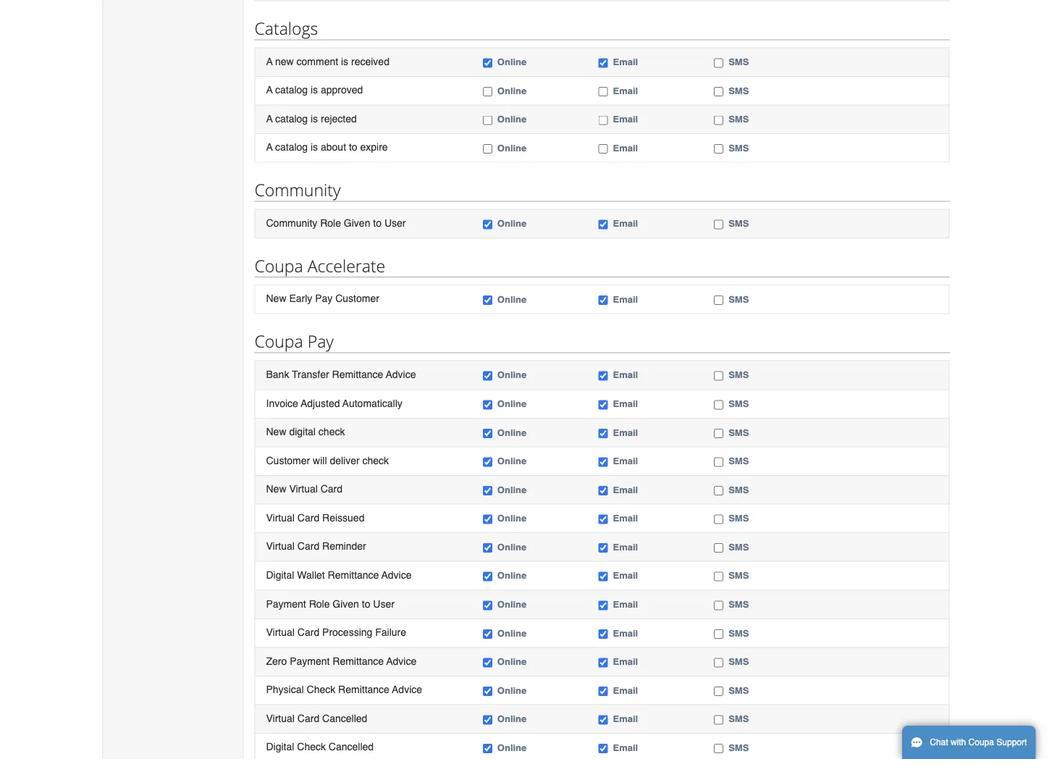 Task type: vqa. For each thing, say whether or not it's contained in the screenshot.
document
no



Task type: describe. For each thing, give the bounding box(es) containing it.
community for community role given to user
[[266, 217, 317, 229]]

online for digital wallet remittance advice
[[497, 570, 527, 581]]

invoice adjusted automatically
[[266, 397, 403, 409]]

comment
[[297, 55, 338, 67]]

email for digital wallet remittance advice
[[613, 570, 638, 581]]

transfer
[[292, 368, 329, 380]]

email for customer will deliver check
[[613, 456, 638, 466]]

email for zero payment remittance advice
[[613, 656, 638, 667]]

virtual card processing failure
[[266, 626, 406, 638]]

role for payment
[[309, 598, 330, 609]]

check for digital
[[297, 741, 326, 753]]

1 vertical spatial pay
[[308, 330, 334, 353]]

1 horizontal spatial customer
[[335, 293, 379, 304]]

bank transfer remittance advice
[[266, 368, 416, 380]]

online for new virtual card
[[497, 484, 527, 495]]

deliver
[[330, 454, 360, 466]]

sms for virtual card processing failure
[[729, 627, 749, 638]]

email for payment role given to user
[[613, 599, 638, 610]]

digital
[[289, 426, 316, 437]]

reminder
[[322, 540, 366, 552]]

a for a catalog is about to expire
[[266, 141, 273, 153]]

is for rejected
[[311, 113, 318, 124]]

online for physical check remittance advice
[[497, 685, 527, 696]]

card down customer will deliver check
[[321, 483, 343, 495]]

coupa inside button
[[969, 737, 994, 747]]

catalogs
[[255, 17, 318, 39]]

sms for new virtual card
[[729, 484, 749, 495]]

online for a new comment is received
[[497, 56, 527, 67]]

a catalog is approved
[[266, 84, 363, 95]]

1 horizontal spatial check
[[363, 454, 389, 466]]

digital for digital wallet remittance advice
[[266, 569, 294, 581]]

catalog for a catalog is approved
[[275, 84, 308, 95]]

sms for physical check remittance advice
[[729, 685, 749, 696]]

remittance for check
[[338, 684, 390, 695]]

advice for zero payment remittance advice
[[386, 655, 417, 667]]

online for community role given to user
[[497, 218, 527, 229]]

community role given to user
[[266, 217, 406, 229]]

sms for zero payment remittance advice
[[729, 656, 749, 667]]

email for new digital check
[[613, 427, 638, 438]]

sms for a new comment is received
[[729, 56, 749, 67]]

a for a catalog is rejected
[[266, 113, 273, 124]]

given for community
[[344, 217, 370, 229]]

online for customer will deliver check
[[497, 456, 527, 466]]

online for virtual card cancelled
[[497, 713, 527, 724]]

email for virtual card reissued
[[613, 513, 638, 524]]

online for a catalog is about to expire
[[497, 142, 527, 153]]

email for physical check remittance advice
[[613, 685, 638, 696]]

virtual card reminder
[[266, 540, 366, 552]]

virtual for virtual card processing failure
[[266, 626, 295, 638]]

role for community
[[320, 217, 341, 229]]

sms for new digital check
[[729, 427, 749, 438]]

sms for digital wallet remittance advice
[[729, 570, 749, 581]]

virtual card reissued
[[266, 512, 365, 523]]

0 vertical spatial to
[[349, 141, 358, 153]]

online for invoice adjusted automatically
[[497, 398, 527, 409]]

online for a catalog is approved
[[497, 85, 527, 96]]

card for reissued
[[298, 512, 320, 523]]

0 horizontal spatial customer
[[266, 454, 310, 466]]

automatically
[[343, 397, 403, 409]]

email for new virtual card
[[613, 484, 638, 495]]

about
[[321, 141, 346, 153]]

sms for bank transfer remittance advice
[[729, 370, 749, 380]]

to for payment role given to user
[[362, 598, 370, 609]]

a new comment is received
[[266, 55, 390, 67]]

virtual for virtual card reissued
[[266, 512, 295, 523]]

accelerate
[[308, 254, 386, 277]]

is for about
[[311, 141, 318, 153]]

sms for a catalog is rejected
[[729, 114, 749, 125]]

coupa for coupa pay
[[255, 330, 303, 353]]

to for community role given to user
[[373, 217, 382, 229]]

email for community role given to user
[[613, 218, 638, 229]]

is for approved
[[311, 84, 318, 95]]

card for reminder
[[298, 540, 320, 552]]

coupa pay
[[255, 330, 334, 353]]

email for new early pay customer
[[613, 294, 638, 305]]

community for community
[[255, 179, 341, 201]]

early
[[289, 293, 312, 304]]

cancelled for virtual card cancelled
[[322, 712, 367, 724]]



Task type: locate. For each thing, give the bounding box(es) containing it.
payment right zero
[[290, 655, 330, 667]]

is left received
[[341, 55, 348, 67]]

chat with coupa support button
[[902, 726, 1036, 759]]

pay right early
[[315, 293, 333, 304]]

0 vertical spatial role
[[320, 217, 341, 229]]

sms for community role given to user
[[729, 218, 749, 229]]

10 online from the top
[[497, 456, 527, 466]]

online for new digital check
[[497, 427, 527, 438]]

is
[[341, 55, 348, 67], [311, 84, 318, 95], [311, 113, 318, 124], [311, 141, 318, 153]]

check up 'virtual card cancelled'
[[307, 684, 335, 695]]

community
[[255, 179, 341, 201], [266, 217, 317, 229]]

chat
[[930, 737, 949, 747]]

cancelled for digital check cancelled
[[329, 741, 374, 753]]

2 email from the top
[[613, 85, 638, 96]]

sms for virtual card reissued
[[729, 513, 749, 524]]

4 online from the top
[[497, 142, 527, 153]]

virtual up virtual card reissued
[[289, 483, 318, 495]]

1 horizontal spatial to
[[362, 598, 370, 609]]

card for cancelled
[[298, 712, 320, 724]]

payment
[[266, 598, 306, 609], [290, 655, 330, 667]]

support
[[997, 737, 1027, 747]]

2 horizontal spatial to
[[373, 217, 382, 229]]

2 online from the top
[[497, 85, 527, 96]]

5 email from the top
[[613, 218, 638, 229]]

catalog down "a catalog is rejected"
[[275, 141, 308, 153]]

remittance up automatically
[[332, 368, 383, 380]]

digital check cancelled
[[266, 741, 374, 753]]

6 online from the top
[[497, 294, 527, 305]]

online for bank transfer remittance advice
[[497, 370, 527, 380]]

1 vertical spatial catalog
[[275, 113, 308, 124]]

advice for bank transfer remittance advice
[[386, 368, 416, 380]]

email for virtual card reminder
[[613, 541, 638, 552]]

17 sms from the top
[[729, 656, 749, 667]]

approved
[[321, 84, 363, 95]]

digital for digital check cancelled
[[266, 741, 294, 753]]

payment role given to user
[[266, 598, 395, 609]]

given for payment
[[333, 598, 359, 609]]

customer will deliver check
[[266, 454, 389, 466]]

1 vertical spatial user
[[373, 598, 395, 609]]

5 sms from the top
[[729, 218, 749, 229]]

virtual card cancelled
[[266, 712, 367, 724]]

1 vertical spatial customer
[[266, 454, 310, 466]]

online
[[497, 56, 527, 67], [497, 85, 527, 96], [497, 114, 527, 125], [497, 142, 527, 153], [497, 218, 527, 229], [497, 294, 527, 305], [497, 370, 527, 380], [497, 398, 527, 409], [497, 427, 527, 438], [497, 456, 527, 466], [497, 484, 527, 495], [497, 513, 527, 524], [497, 541, 527, 552], [497, 570, 527, 581], [497, 599, 527, 610], [497, 627, 527, 638], [497, 656, 527, 667], [497, 685, 527, 696], [497, 713, 527, 724], [497, 742, 527, 753]]

a catalog is about to expire
[[266, 141, 388, 153]]

check down "invoice adjusted automatically"
[[319, 426, 345, 437]]

digital left wallet on the left bottom
[[266, 569, 294, 581]]

virtual down new virtual card
[[266, 512, 295, 523]]

7 online from the top
[[497, 370, 527, 380]]

sms for digital check cancelled
[[729, 742, 749, 753]]

user up accelerate
[[385, 217, 406, 229]]

card down new virtual card
[[298, 512, 320, 523]]

a for a catalog is approved
[[266, 84, 273, 95]]

3 sms from the top
[[729, 114, 749, 125]]

advice for physical check remittance advice
[[392, 684, 422, 695]]

physical
[[266, 684, 304, 695]]

1 a from the top
[[266, 55, 273, 67]]

cancelled down physical check remittance advice
[[322, 712, 367, 724]]

cancelled down 'virtual card cancelled'
[[329, 741, 374, 753]]

email for a new comment is received
[[613, 56, 638, 67]]

3 email from the top
[[613, 114, 638, 125]]

15 sms from the top
[[729, 599, 749, 610]]

community up community role given to user
[[255, 179, 341, 201]]

online for new early pay customer
[[497, 294, 527, 305]]

email for digital check cancelled
[[613, 742, 638, 753]]

community up coupa accelerate
[[266, 217, 317, 229]]

1 vertical spatial coupa
[[255, 330, 303, 353]]

0 vertical spatial check
[[319, 426, 345, 437]]

new virtual card
[[266, 483, 343, 495]]

0 vertical spatial payment
[[266, 598, 306, 609]]

1 vertical spatial check
[[363, 454, 389, 466]]

zero
[[266, 655, 287, 667]]

with
[[951, 737, 966, 747]]

5 online from the top
[[497, 218, 527, 229]]

0 vertical spatial check
[[307, 684, 335, 695]]

1 vertical spatial check
[[297, 741, 326, 753]]

2 sms from the top
[[729, 85, 749, 96]]

sms for payment role given to user
[[729, 599, 749, 610]]

a
[[266, 55, 273, 67], [266, 84, 273, 95], [266, 113, 273, 124], [266, 141, 273, 153]]

catalog for a catalog is about to expire
[[275, 141, 308, 153]]

remittance for payment
[[333, 655, 384, 667]]

new early pay customer
[[266, 293, 379, 304]]

check
[[319, 426, 345, 437], [363, 454, 389, 466]]

13 online from the top
[[497, 541, 527, 552]]

email
[[613, 56, 638, 67], [613, 85, 638, 96], [613, 114, 638, 125], [613, 142, 638, 153], [613, 218, 638, 229], [613, 294, 638, 305], [613, 370, 638, 380], [613, 398, 638, 409], [613, 427, 638, 438], [613, 456, 638, 466], [613, 484, 638, 495], [613, 513, 638, 524], [613, 541, 638, 552], [613, 570, 638, 581], [613, 599, 638, 610], [613, 627, 638, 638], [613, 656, 638, 667], [613, 685, 638, 696], [613, 713, 638, 724], [613, 742, 638, 753]]

online for payment role given to user
[[497, 599, 527, 610]]

online for digital check cancelled
[[497, 742, 527, 753]]

18 email from the top
[[613, 685, 638, 696]]

received
[[351, 55, 390, 67]]

1 vertical spatial new
[[266, 426, 286, 437]]

a catalog is rejected
[[266, 113, 357, 124]]

digital wallet remittance advice
[[266, 569, 412, 581]]

role
[[320, 217, 341, 229], [309, 598, 330, 609]]

11 online from the top
[[497, 484, 527, 495]]

a down a catalog is approved
[[266, 113, 273, 124]]

15 online from the top
[[497, 599, 527, 610]]

zero payment remittance advice
[[266, 655, 417, 667]]

1 vertical spatial digital
[[266, 741, 294, 753]]

new up virtual card reissued
[[266, 483, 286, 495]]

1 vertical spatial role
[[309, 598, 330, 609]]

20 email from the top
[[613, 742, 638, 753]]

None checkbox
[[483, 58, 492, 68], [599, 58, 608, 68], [483, 87, 492, 96], [599, 87, 608, 96], [599, 115, 608, 125], [483, 144, 492, 154], [714, 144, 724, 154], [483, 220, 492, 229], [599, 220, 608, 229], [599, 296, 608, 305], [714, 296, 724, 305], [714, 371, 724, 381], [599, 400, 608, 409], [714, 400, 724, 409], [714, 429, 724, 438], [483, 457, 492, 467], [599, 457, 608, 467], [714, 457, 724, 467], [714, 486, 724, 495], [483, 515, 492, 524], [483, 543, 492, 553], [599, 543, 608, 553], [714, 543, 724, 553], [483, 572, 492, 581], [599, 572, 608, 581], [483, 601, 492, 610], [714, 601, 724, 610], [599, 629, 608, 639], [483, 658, 492, 667], [599, 658, 608, 667], [483, 687, 492, 696], [599, 687, 608, 696], [599, 715, 608, 725], [483, 58, 492, 68], [599, 58, 608, 68], [483, 87, 492, 96], [599, 87, 608, 96], [599, 115, 608, 125], [483, 144, 492, 154], [714, 144, 724, 154], [483, 220, 492, 229], [599, 220, 608, 229], [599, 296, 608, 305], [714, 296, 724, 305], [714, 371, 724, 381], [599, 400, 608, 409], [714, 400, 724, 409], [714, 429, 724, 438], [483, 457, 492, 467], [599, 457, 608, 467], [714, 457, 724, 467], [714, 486, 724, 495], [483, 515, 492, 524], [483, 543, 492, 553], [599, 543, 608, 553], [714, 543, 724, 553], [483, 572, 492, 581], [599, 572, 608, 581], [483, 601, 492, 610], [714, 601, 724, 610], [599, 629, 608, 639], [483, 658, 492, 667], [599, 658, 608, 667], [483, 687, 492, 696], [599, 687, 608, 696], [599, 715, 608, 725]]

online for virtual card reissued
[[497, 513, 527, 524]]

8 online from the top
[[497, 398, 527, 409]]

catalog down a catalog is approved
[[275, 113, 308, 124]]

coupa
[[255, 254, 303, 277], [255, 330, 303, 353], [969, 737, 994, 747]]

email for a catalog is about to expire
[[613, 142, 638, 153]]

expire
[[360, 141, 388, 153]]

18 sms from the top
[[729, 685, 749, 696]]

email for a catalog is rejected
[[613, 114, 638, 125]]

1 digital from the top
[[266, 569, 294, 581]]

13 sms from the top
[[729, 541, 749, 552]]

online for zero payment remittance advice
[[497, 656, 527, 667]]

sms for new early pay customer
[[729, 294, 749, 305]]

6 email from the top
[[613, 294, 638, 305]]

7 email from the top
[[613, 370, 638, 380]]

0 vertical spatial community
[[255, 179, 341, 201]]

coupa right with
[[969, 737, 994, 747]]

is left the about
[[311, 141, 318, 153]]

email for bank transfer remittance advice
[[613, 370, 638, 380]]

user for community role given to user
[[385, 217, 406, 229]]

19 sms from the top
[[729, 713, 749, 724]]

catalog for a catalog is rejected
[[275, 113, 308, 124]]

sms for invoice adjusted automatically
[[729, 398, 749, 409]]

chat with coupa support
[[930, 737, 1027, 747]]

catalog down the new
[[275, 84, 308, 95]]

20 sms from the top
[[729, 742, 749, 753]]

1 catalog from the top
[[275, 84, 308, 95]]

wallet
[[297, 569, 325, 581]]

new left early
[[266, 293, 286, 304]]

16 email from the top
[[613, 627, 638, 638]]

6 sms from the top
[[729, 294, 749, 305]]

0 vertical spatial user
[[385, 217, 406, 229]]

17 online from the top
[[497, 656, 527, 667]]

is left approved
[[311, 84, 318, 95]]

remittance down zero payment remittance advice
[[338, 684, 390, 695]]

user for payment role given to user
[[373, 598, 395, 609]]

customer down accelerate
[[335, 293, 379, 304]]

online for a catalog is rejected
[[497, 114, 527, 125]]

20 online from the top
[[497, 742, 527, 753]]

catalog
[[275, 84, 308, 95], [275, 113, 308, 124], [275, 141, 308, 153]]

virtual
[[289, 483, 318, 495], [266, 512, 295, 523], [266, 540, 295, 552], [266, 626, 295, 638], [266, 712, 295, 724]]

16 online from the top
[[497, 627, 527, 638]]

check right deliver
[[363, 454, 389, 466]]

a left the new
[[266, 55, 273, 67]]

1 vertical spatial given
[[333, 598, 359, 609]]

rejected
[[321, 113, 357, 124]]

2 vertical spatial to
[[362, 598, 370, 609]]

new
[[266, 293, 286, 304], [266, 426, 286, 437], [266, 483, 286, 495]]

0 vertical spatial coupa
[[255, 254, 303, 277]]

2 vertical spatial new
[[266, 483, 286, 495]]

advice
[[386, 368, 416, 380], [382, 569, 412, 581], [386, 655, 417, 667], [392, 684, 422, 695]]

email for a catalog is approved
[[613, 85, 638, 96]]

invoice
[[266, 397, 298, 409]]

1 vertical spatial payment
[[290, 655, 330, 667]]

4 email from the top
[[613, 142, 638, 153]]

given
[[344, 217, 370, 229], [333, 598, 359, 609]]

role up coupa accelerate
[[320, 217, 341, 229]]

0 horizontal spatial check
[[319, 426, 345, 437]]

2 new from the top
[[266, 426, 286, 437]]

8 sms from the top
[[729, 398, 749, 409]]

new for new early pay customer
[[266, 293, 286, 304]]

virtual for virtual card reminder
[[266, 540, 295, 552]]

2 a from the top
[[266, 84, 273, 95]]

19 email from the top
[[613, 713, 638, 724]]

16 sms from the top
[[729, 627, 749, 638]]

remittance for transfer
[[332, 368, 383, 380]]

10 sms from the top
[[729, 456, 749, 466]]

new for new virtual card
[[266, 483, 286, 495]]

virtual down virtual card reissued
[[266, 540, 295, 552]]

14 email from the top
[[613, 570, 638, 581]]

14 online from the top
[[497, 570, 527, 581]]

1 sms from the top
[[729, 56, 749, 67]]

2 digital from the top
[[266, 741, 294, 753]]

will
[[313, 454, 327, 466]]

19 online from the top
[[497, 713, 527, 724]]

virtual up zero
[[266, 626, 295, 638]]

is left rejected
[[311, 113, 318, 124]]

2 vertical spatial catalog
[[275, 141, 308, 153]]

a for a new comment is received
[[266, 55, 273, 67]]

failure
[[375, 626, 406, 638]]

physical check remittance advice
[[266, 684, 422, 695]]

12 sms from the top
[[729, 513, 749, 524]]

to up accelerate
[[373, 217, 382, 229]]

bank
[[266, 368, 289, 380]]

1 vertical spatial cancelled
[[329, 741, 374, 753]]

9 sms from the top
[[729, 427, 749, 438]]

18 online from the top
[[497, 685, 527, 696]]

new for new digital check
[[266, 426, 286, 437]]

digital
[[266, 569, 294, 581], [266, 741, 294, 753]]

card up digital check cancelled on the left bottom of the page
[[298, 712, 320, 724]]

remittance down the reminder
[[328, 569, 379, 581]]

0 vertical spatial new
[[266, 293, 286, 304]]

a down "a catalog is rejected"
[[266, 141, 273, 153]]

card up wallet on the left bottom
[[298, 540, 320, 552]]

to up processing
[[362, 598, 370, 609]]

coupa up bank
[[255, 330, 303, 353]]

0 vertical spatial customer
[[335, 293, 379, 304]]

a up "a catalog is rejected"
[[266, 84, 273, 95]]

9 online from the top
[[497, 427, 527, 438]]

given up processing
[[333, 598, 359, 609]]

sms for virtual card cancelled
[[729, 713, 749, 724]]

check down 'virtual card cancelled'
[[297, 741, 326, 753]]

0 vertical spatial given
[[344, 217, 370, 229]]

1 vertical spatial community
[[266, 217, 317, 229]]

coupa accelerate
[[255, 254, 386, 277]]

coupa up early
[[255, 254, 303, 277]]

17 email from the top
[[613, 656, 638, 667]]

new digital check
[[266, 426, 345, 437]]

email for invoice adjusted automatically
[[613, 398, 638, 409]]

11 email from the top
[[613, 484, 638, 495]]

10 email from the top
[[613, 456, 638, 466]]

cancelled
[[322, 712, 367, 724], [329, 741, 374, 753]]

1 email from the top
[[613, 56, 638, 67]]

coupa for coupa accelerate
[[255, 254, 303, 277]]

check for physical
[[307, 684, 335, 695]]

email for virtual card processing failure
[[613, 627, 638, 638]]

12 online from the top
[[497, 513, 527, 524]]

3 catalog from the top
[[275, 141, 308, 153]]

email for virtual card cancelled
[[613, 713, 638, 724]]

7 sms from the top
[[729, 370, 749, 380]]

0 vertical spatial cancelled
[[322, 712, 367, 724]]

15 email from the top
[[613, 599, 638, 610]]

pay up transfer
[[308, 330, 334, 353]]

pay
[[315, 293, 333, 304], [308, 330, 334, 353]]

card
[[321, 483, 343, 495], [298, 512, 320, 523], [298, 540, 320, 552], [298, 626, 320, 638], [298, 712, 320, 724]]

1 online from the top
[[497, 56, 527, 67]]

1 new from the top
[[266, 293, 286, 304]]

12 email from the top
[[613, 513, 638, 524]]

11 sms from the top
[[729, 484, 749, 495]]

sms for virtual card reminder
[[729, 541, 749, 552]]

given up accelerate
[[344, 217, 370, 229]]

1 vertical spatial to
[[373, 217, 382, 229]]

check
[[307, 684, 335, 695], [297, 741, 326, 753]]

remittance
[[332, 368, 383, 380], [328, 569, 379, 581], [333, 655, 384, 667], [338, 684, 390, 695]]

remittance for wallet
[[328, 569, 379, 581]]

14 sms from the top
[[729, 570, 749, 581]]

0 vertical spatial catalog
[[275, 84, 308, 95]]

2 vertical spatial coupa
[[969, 737, 994, 747]]

3 a from the top
[[266, 113, 273, 124]]

processing
[[322, 626, 373, 638]]

remittance down processing
[[333, 655, 384, 667]]

adjusted
[[301, 397, 340, 409]]

new left digital
[[266, 426, 286, 437]]

customer left will
[[266, 454, 310, 466]]

0 horizontal spatial to
[[349, 141, 358, 153]]

card down payment role given to user
[[298, 626, 320, 638]]

online for virtual card reminder
[[497, 541, 527, 552]]

13 email from the top
[[613, 541, 638, 552]]

new
[[275, 55, 294, 67]]

digital down 'virtual card cancelled'
[[266, 741, 294, 753]]

2 catalog from the top
[[275, 113, 308, 124]]

3 online from the top
[[497, 114, 527, 125]]

8 email from the top
[[613, 398, 638, 409]]

payment down wallet on the left bottom
[[266, 598, 306, 609]]

user up failure
[[373, 598, 395, 609]]

online for virtual card processing failure
[[497, 627, 527, 638]]

role down wallet on the left bottom
[[309, 598, 330, 609]]

4 sms from the top
[[729, 142, 749, 153]]

0 vertical spatial digital
[[266, 569, 294, 581]]

to right the about
[[349, 141, 358, 153]]

user
[[385, 217, 406, 229], [373, 598, 395, 609]]

virtual down physical
[[266, 712, 295, 724]]

sms for a catalog is about to expire
[[729, 142, 749, 153]]

customer
[[335, 293, 379, 304], [266, 454, 310, 466]]

9 email from the top
[[613, 427, 638, 438]]

4 a from the top
[[266, 141, 273, 153]]

0 vertical spatial pay
[[315, 293, 333, 304]]

advice for digital wallet remittance advice
[[382, 569, 412, 581]]

sms
[[729, 56, 749, 67], [729, 85, 749, 96], [729, 114, 749, 125], [729, 142, 749, 153], [729, 218, 749, 229], [729, 294, 749, 305], [729, 370, 749, 380], [729, 398, 749, 409], [729, 427, 749, 438], [729, 456, 749, 466], [729, 484, 749, 495], [729, 513, 749, 524], [729, 541, 749, 552], [729, 570, 749, 581], [729, 599, 749, 610], [729, 627, 749, 638], [729, 656, 749, 667], [729, 685, 749, 696], [729, 713, 749, 724], [729, 742, 749, 753]]

to
[[349, 141, 358, 153], [373, 217, 382, 229], [362, 598, 370, 609]]

sms for customer will deliver check
[[729, 456, 749, 466]]

virtual for virtual card cancelled
[[266, 712, 295, 724]]

None checkbox
[[714, 58, 724, 68], [714, 87, 724, 96], [483, 115, 492, 125], [714, 115, 724, 125], [599, 144, 608, 154], [714, 220, 724, 229], [483, 296, 492, 305], [483, 371, 492, 381], [599, 371, 608, 381], [483, 400, 492, 409], [483, 429, 492, 438], [599, 429, 608, 438], [483, 486, 492, 495], [599, 486, 608, 495], [599, 515, 608, 524], [714, 515, 724, 524], [714, 572, 724, 581], [599, 601, 608, 610], [483, 629, 492, 639], [714, 629, 724, 639], [714, 658, 724, 667], [714, 687, 724, 696], [483, 715, 492, 725], [714, 715, 724, 725], [483, 744, 492, 753], [599, 744, 608, 753], [714, 744, 724, 753], [714, 58, 724, 68], [714, 87, 724, 96], [483, 115, 492, 125], [714, 115, 724, 125], [599, 144, 608, 154], [714, 220, 724, 229], [483, 296, 492, 305], [483, 371, 492, 381], [599, 371, 608, 381], [483, 400, 492, 409], [483, 429, 492, 438], [599, 429, 608, 438], [483, 486, 492, 495], [599, 486, 608, 495], [599, 515, 608, 524], [714, 515, 724, 524], [714, 572, 724, 581], [599, 601, 608, 610], [483, 629, 492, 639], [714, 629, 724, 639], [714, 658, 724, 667], [714, 687, 724, 696], [483, 715, 492, 725], [714, 715, 724, 725], [483, 744, 492, 753], [599, 744, 608, 753], [714, 744, 724, 753]]

3 new from the top
[[266, 483, 286, 495]]

reissued
[[322, 512, 365, 523]]

card for processing
[[298, 626, 320, 638]]



